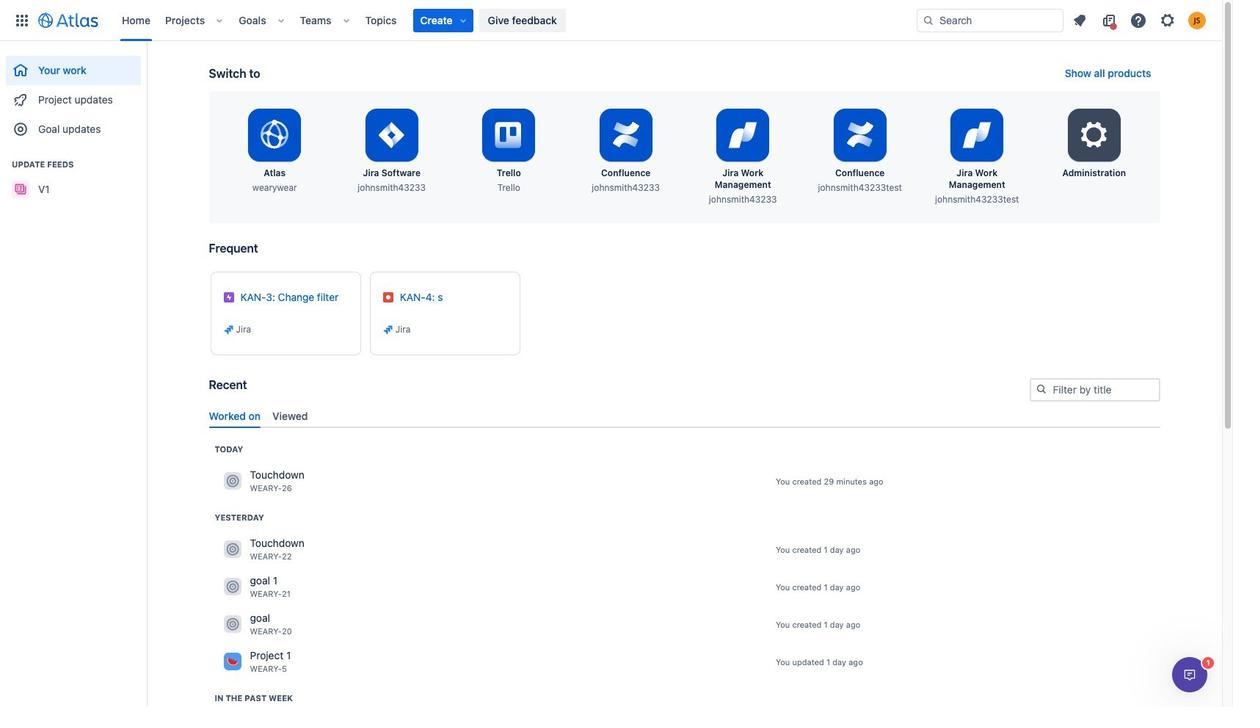 Task type: locate. For each thing, give the bounding box(es) containing it.
1 vertical spatial heading
[[215, 512, 264, 524]]

2 vertical spatial heading
[[215, 692, 293, 704]]

2 vertical spatial townsquare image
[[224, 653, 241, 671]]

0 vertical spatial heading
[[215, 444, 243, 455]]

0 vertical spatial townsquare image
[[224, 541, 241, 558]]

banner
[[0, 0, 1223, 41]]

settings image
[[1077, 118, 1113, 153]]

Filter by title field
[[1032, 380, 1159, 400]]

settings image
[[1160, 11, 1177, 29]]

1 vertical spatial townsquare image
[[224, 616, 241, 633]]

jira image
[[223, 324, 235, 336], [223, 324, 235, 336], [383, 324, 394, 336]]

dialog
[[1173, 657, 1208, 693]]

jira image
[[383, 324, 394, 336]]

1 vertical spatial townsquare image
[[224, 578, 241, 596]]

3 heading from the top
[[215, 692, 293, 704]]

0 vertical spatial townsquare image
[[224, 473, 241, 490]]

1 townsquare image from the top
[[224, 541, 241, 558]]

search image
[[1036, 383, 1048, 395]]

switch to... image
[[13, 11, 31, 29]]

townsquare image
[[224, 541, 241, 558], [224, 616, 241, 633], [224, 653, 241, 671]]

townsquare image
[[224, 473, 241, 490], [224, 578, 241, 596]]

None search field
[[917, 8, 1064, 32]]

tab list
[[203, 404, 1167, 428]]

notifications image
[[1072, 11, 1089, 29]]

3 townsquare image from the top
[[224, 653, 241, 671]]

group
[[6, 41, 141, 148], [6, 144, 141, 209]]

account image
[[1189, 11, 1207, 29]]

heading
[[215, 444, 243, 455], [215, 512, 264, 524], [215, 692, 293, 704]]

1 heading from the top
[[215, 444, 243, 455]]

2 heading from the top
[[215, 512, 264, 524]]



Task type: vqa. For each thing, say whether or not it's contained in the screenshot.
topmost heading
yes



Task type: describe. For each thing, give the bounding box(es) containing it.
help image
[[1130, 11, 1148, 29]]

2 townsquare image from the top
[[224, 578, 241, 596]]

1 group from the top
[[6, 41, 141, 148]]

top element
[[9, 0, 917, 41]]

2 townsquare image from the top
[[224, 616, 241, 633]]

Search field
[[917, 8, 1064, 32]]

1 townsquare image from the top
[[224, 473, 241, 490]]

search image
[[923, 14, 935, 26]]

2 group from the top
[[6, 144, 141, 209]]



